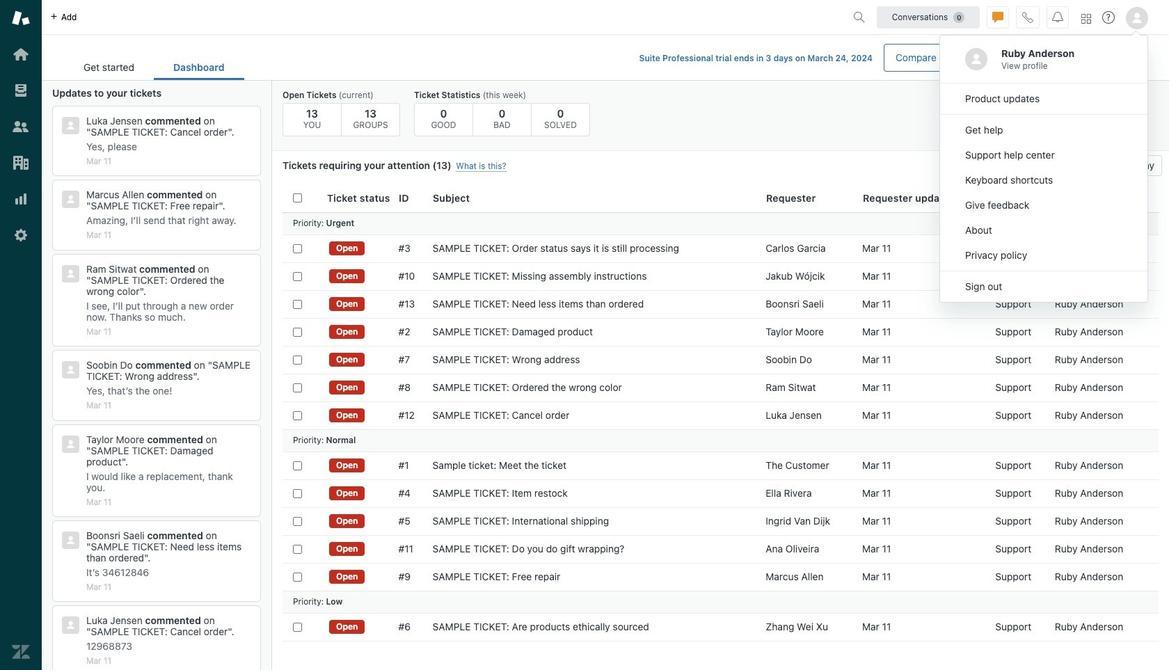 Task type: locate. For each thing, give the bounding box(es) containing it.
1 horizontal spatial avatar image
[[1127, 7, 1149, 29]]

0 vertical spatial avatar image
[[1127, 7, 1149, 29]]

1 menu item from the top
[[941, 86, 1148, 111]]

tab list
[[64, 54, 244, 80]]

button displays agent's chat status as away. image
[[993, 11, 1004, 23]]

menu item
[[941, 86, 1148, 111], [941, 118, 1148, 143], [941, 143, 1148, 168], [941, 168, 1148, 193], [941, 193, 1148, 218], [941, 218, 1148, 243], [941, 243, 1148, 268], [941, 274, 1148, 299]]

grid
[[272, 185, 1170, 671]]

tab
[[64, 54, 154, 80]]

None checkbox
[[293, 272, 302, 281], [293, 300, 302, 309], [293, 411, 302, 420], [293, 461, 302, 470], [293, 489, 302, 498], [293, 573, 302, 582], [293, 623, 302, 632], [293, 272, 302, 281], [293, 300, 302, 309], [293, 411, 302, 420], [293, 461, 302, 470], [293, 489, 302, 498], [293, 573, 302, 582], [293, 623, 302, 632]]

1 vertical spatial avatar image
[[966, 48, 988, 70]]

zendesk image
[[12, 643, 30, 662]]

5 menu item from the top
[[941, 193, 1148, 218]]

zendesk support image
[[12, 9, 30, 27]]

get started image
[[12, 45, 30, 63]]

get help image
[[1103, 11, 1116, 24]]

menu
[[940, 35, 1149, 303]]

4 menu item from the top
[[941, 168, 1148, 193]]

8 menu item from the top
[[941, 274, 1148, 299]]

avatar image
[[1127, 7, 1149, 29], [966, 48, 988, 70]]

0 horizontal spatial avatar image
[[966, 48, 988, 70]]

notifications image
[[1053, 11, 1064, 23]]

organizations image
[[12, 154, 30, 172]]

main element
[[0, 0, 42, 671]]

reporting image
[[12, 190, 30, 208]]

March 24, 2024 text field
[[808, 53, 873, 63]]

customers image
[[12, 118, 30, 136]]

None checkbox
[[293, 244, 302, 253], [293, 328, 302, 337], [293, 355, 302, 365], [293, 383, 302, 392], [293, 517, 302, 526], [293, 545, 302, 554], [293, 244, 302, 253], [293, 328, 302, 337], [293, 355, 302, 365], [293, 383, 302, 392], [293, 517, 302, 526], [293, 545, 302, 554]]



Task type: describe. For each thing, give the bounding box(es) containing it.
6 menu item from the top
[[941, 218, 1148, 243]]

views image
[[12, 81, 30, 100]]

zendesk products image
[[1082, 14, 1092, 23]]

7 menu item from the top
[[941, 243, 1148, 268]]

3 menu item from the top
[[941, 143, 1148, 168]]

Select All Tickets checkbox
[[293, 194, 302, 203]]

admin image
[[12, 226, 30, 244]]

2 menu item from the top
[[941, 118, 1148, 143]]



Task type: vqa. For each thing, say whether or not it's contained in the screenshot.
(opens in a new tab) image
no



